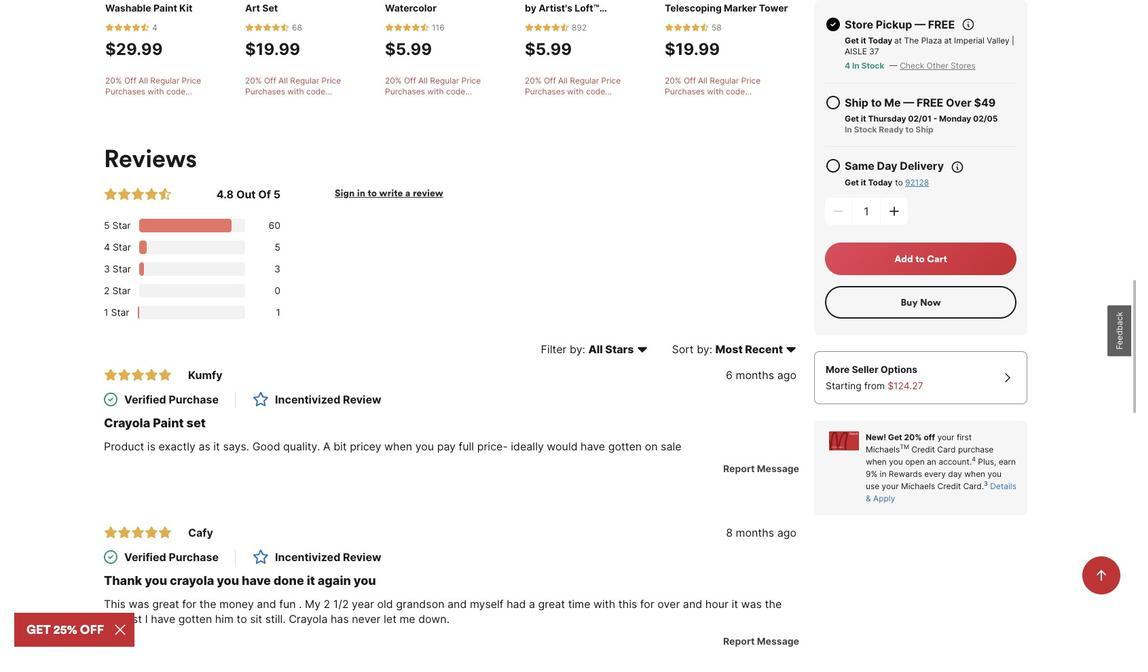 Task type: locate. For each thing, give the bounding box(es) containing it.
1 vertical spatial ago
[[778, 526, 797, 539]]

in inside button
[[357, 187, 366, 199]]

1 verified from the top
[[124, 392, 166, 406]]

sign in to write a review
[[335, 187, 443, 199]]

0 horizontal spatial when
[[385, 439, 413, 453]]

2 purchase from the top
[[169, 550, 219, 564]]

report message up 8 months ago
[[724, 462, 800, 474]]

$19.99 for 68
[[245, 39, 300, 59]]

stock inside get it thursday 02/01 - monday 02/05 in stock ready to ship
[[854, 124, 877, 135]]

this was great for the money and fun . my 2 1/2 year old grandson and myself had a great time with this for over and hour it was the longest i have gotten him to sit still. crayola has never let me down.
[[104, 597, 782, 625]]

4 down aisle in the top right of the page
[[845, 60, 851, 71]]

24dayusmik
[[105, 97, 157, 107], [245, 97, 297, 107], [385, 97, 437, 107], [525, 97, 577, 107], [665, 97, 717, 107]]

3 regular from the left
[[430, 75, 459, 85]]

verified purchase for paint
[[124, 392, 219, 406]]

1 horizontal spatial 1
[[276, 306, 281, 318]]

1 was from the left
[[129, 597, 149, 611]]

tabler image
[[825, 94, 842, 111], [825, 158, 842, 174], [104, 187, 118, 201], [131, 187, 145, 201], [145, 187, 158, 201], [158, 187, 172, 201], [158, 187, 172, 201], [104, 368, 118, 382], [118, 368, 131, 382], [104, 526, 118, 539], [118, 526, 131, 539], [131, 526, 145, 539]]

4 for 4 plus, earn 9% in rewards every day when you use your michaels credit card.
[[972, 456, 976, 463]]

1 price from the left
[[182, 75, 201, 85]]

to down the 02/01
[[906, 124, 914, 135]]

verified for thank
[[124, 550, 166, 564]]

incentivized review for thank you crayola you have done it again you
[[275, 550, 381, 564]]

1 horizontal spatial $19.99
[[665, 39, 720, 59]]

$19.99 down 58
[[665, 39, 720, 59]]

1 vertical spatial verified purchase
[[124, 550, 219, 564]]

0 horizontal spatial was
[[129, 597, 149, 611]]

star down 3 star
[[112, 284, 131, 296]]

1 20% off all regular price purchases with code 24dayusmik from the left
[[105, 75, 201, 107]]

your
[[938, 432, 955, 442], [882, 481, 899, 491]]

stock
[[862, 60, 885, 71], [854, 124, 877, 135]]

1 horizontal spatial 2
[[324, 597, 330, 611]]

to left "write"
[[368, 187, 377, 199]]

options
[[881, 363, 918, 375]]

first
[[957, 432, 972, 442]]

at right plaza
[[945, 35, 952, 46]]

purchase for set
[[169, 392, 219, 406]]

in
[[357, 187, 366, 199], [880, 469, 887, 479]]

1 report from the top
[[724, 462, 755, 474]]

2 1 from the left
[[276, 306, 281, 318]]

all for 4
[[139, 75, 148, 85]]

4
[[152, 22, 157, 32], [845, 60, 851, 71], [104, 241, 110, 253], [972, 456, 976, 463]]

2 horizontal spatial when
[[965, 469, 986, 479]]

5 code from the left
[[726, 86, 745, 96]]

of
[[258, 187, 271, 201]]

1 vertical spatial report message
[[724, 635, 800, 647]]

review up pricey
[[343, 392, 381, 406]]

says.
[[223, 439, 249, 453]]

was
[[129, 597, 149, 611], [742, 597, 762, 611]]

1 horizontal spatial when
[[866, 457, 887, 467]]

have right would at the bottom of page
[[581, 439, 605, 453]]

4 for 4 in stock — check other stores
[[845, 60, 851, 71]]

report for crayola paint set
[[724, 462, 755, 474]]

0 vertical spatial michaels
[[866, 444, 900, 454]]

in down aisle in the top right of the page
[[853, 60, 860, 71]]

credit down off
[[912, 444, 935, 454]]

regular down $29.99
[[150, 75, 180, 85]]

for
[[182, 597, 197, 611], [641, 597, 655, 611]]

4 for 4
[[152, 22, 157, 32]]

has
[[331, 612, 349, 625]]

0 vertical spatial review
[[343, 392, 381, 406]]

2 horizontal spatial 3
[[984, 480, 988, 487]]

0 horizontal spatial at
[[895, 35, 902, 46]]

1 horizontal spatial crayola
[[289, 612, 328, 625]]

1 message from the top
[[757, 462, 800, 474]]

regular for 892
[[570, 75, 599, 85]]

ago
[[778, 368, 797, 382], [778, 526, 797, 539]]

0 horizontal spatial the
[[200, 597, 216, 611]]

5 up '4 star'
[[104, 219, 110, 231]]

4 up $29.99
[[152, 22, 157, 32]]

1 the from the left
[[200, 597, 216, 611]]

1 horizontal spatial credit
[[938, 481, 961, 491]]

star up '4 star'
[[112, 219, 131, 231]]

0 vertical spatial your
[[938, 432, 955, 442]]

1 $5.99 from the left
[[385, 39, 432, 59]]

crayola paint set
[[104, 416, 206, 430]]

get for get it thursday 02/01 - monday 02/05 in stock ready to ship
[[845, 113, 859, 124]]

2 $19.99 from the left
[[665, 39, 720, 59]]

product
[[104, 439, 144, 453]]

ship to me — free over $49
[[845, 96, 996, 109]]

free
[[928, 18, 955, 31], [917, 96, 944, 109]]

you inside the tm credit card purchase when you open an account.
[[889, 457, 903, 467]]

20% off all regular price purchases with code 24dayusmik for 58
[[665, 75, 761, 107]]

4 price from the left
[[602, 75, 621, 85]]

—
[[915, 18, 926, 31], [890, 60, 898, 71], [904, 96, 915, 109]]

with down 116
[[428, 86, 444, 96]]

and up down.
[[448, 597, 467, 611]]

get down same
[[845, 177, 859, 188]]

when up 9%
[[866, 457, 887, 467]]

1 vertical spatial message
[[757, 635, 800, 647]]

3 price from the left
[[462, 75, 481, 85]]

1 code from the left
[[166, 86, 186, 96]]

crayola
[[170, 573, 214, 587]]

0 vertical spatial free
[[928, 18, 955, 31]]

get for get it today to 92128
[[845, 177, 859, 188]]

details & apply link
[[866, 481, 1017, 503]]

1 horizontal spatial a
[[529, 597, 535, 611]]

purchase for crayola
[[169, 550, 219, 564]]

incentivized up quality.
[[275, 392, 341, 406]]

1 vertical spatial in
[[845, 124, 852, 135]]

you right thank
[[145, 573, 167, 587]]

and right over
[[683, 597, 703, 611]]

3 up the 0
[[275, 263, 281, 274]]

credit down day
[[938, 481, 961, 491]]

code
[[166, 86, 186, 96], [306, 86, 326, 96], [446, 86, 466, 96], [586, 86, 605, 96], [726, 86, 745, 96]]

4 24dayusmik from the left
[[525, 97, 577, 107]]

get for get it today at the plaza at imperial valley | aisle 37
[[845, 35, 859, 46]]

1
[[104, 306, 108, 318], [276, 306, 281, 318]]

4 star ratings bar progress bar
[[139, 240, 147, 254]]

1 at from the left
[[895, 35, 902, 46]]

with left this
[[594, 597, 616, 611]]

tabler image
[[962, 18, 976, 31], [118, 187, 131, 201], [131, 368, 145, 382], [145, 368, 158, 382], [158, 368, 172, 382], [145, 526, 158, 539], [158, 526, 172, 539]]

4 down 5 star
[[104, 241, 110, 253]]

have up the money
[[242, 573, 271, 587]]

0 vertical spatial in
[[853, 60, 860, 71]]

purchase up crayola at bottom
[[169, 550, 219, 564]]

1 all from the left
[[139, 75, 148, 85]]

2 up the 1 star
[[104, 284, 110, 296]]

2 $5.99 from the left
[[525, 39, 572, 59]]

verified up thank
[[124, 550, 166, 564]]

4 inside 4 plus, earn 9% in rewards every day when you use your michaels credit card.
[[972, 456, 976, 463]]

off for 116
[[404, 75, 416, 85]]

0 horizontal spatial $5.99
[[385, 39, 432, 59]]

verified purchase up paint
[[124, 392, 219, 406]]

for down crayola at bottom
[[182, 597, 197, 611]]

3 and from the left
[[683, 597, 703, 611]]

0 horizontal spatial 1
[[104, 306, 108, 318]]

months right the '8' at the right
[[736, 526, 775, 539]]

3 code from the left
[[446, 86, 466, 96]]

1 today from the top
[[869, 35, 893, 46]]

24dayusmik for 58
[[665, 97, 717, 107]]

1 horizontal spatial 3
[[275, 263, 281, 274]]

0 vertical spatial stock
[[862, 60, 885, 71]]

sale
[[661, 439, 682, 453]]

1 for from the left
[[182, 597, 197, 611]]

buy now
[[901, 296, 941, 308]]

get left the thursday
[[845, 113, 859, 124]]

when right pricey
[[385, 439, 413, 453]]

$5.99
[[385, 39, 432, 59], [525, 39, 572, 59]]

0 horizontal spatial for
[[182, 597, 197, 611]]

to left "sit"
[[237, 612, 247, 625]]

0 vertical spatial gotten
[[608, 439, 642, 453]]

code for 4
[[166, 86, 186, 96]]

day
[[877, 159, 898, 173]]

0 vertical spatial ship
[[845, 96, 869, 109]]

off for 892
[[544, 75, 556, 85]]

1 vertical spatial crayola
[[289, 612, 328, 625]]

1 purchases from the left
[[105, 86, 145, 96]]

a right "write"
[[405, 187, 411, 199]]

get
[[845, 35, 859, 46], [845, 113, 859, 124], [845, 177, 859, 188], [888, 432, 903, 442]]

in inside get it thursday 02/01 - monday 02/05 in stock ready to ship
[[845, 124, 852, 135]]

when inside 4 plus, earn 9% in rewards every day when you use your michaels credit card.
[[965, 469, 986, 479]]

2 the from the left
[[765, 597, 782, 611]]

today for at
[[869, 35, 893, 46]]

with down 58
[[707, 86, 724, 96]]

0 horizontal spatial —
[[890, 60, 898, 71]]

report message button down hour
[[718, 634, 800, 648]]

purchases for 892
[[525, 86, 565, 96]]

2 off from the left
[[264, 75, 276, 85]]

0 vertical spatial crayola
[[104, 416, 150, 430]]

in up same
[[845, 124, 852, 135]]

with for 892
[[568, 86, 584, 96]]

purchases
[[105, 86, 145, 96], [245, 86, 285, 96], [385, 86, 425, 96], [525, 86, 565, 96], [665, 86, 705, 96]]

1 vertical spatial review
[[343, 550, 381, 564]]

with for 58
[[707, 86, 724, 96]]

1 review from the top
[[343, 392, 381, 406]]

2 at from the left
[[945, 35, 952, 46]]

0 horizontal spatial in
[[357, 187, 366, 199]]

2 was from the left
[[742, 597, 762, 611]]

ship down the 02/01
[[916, 124, 934, 135]]

1 horizontal spatial gotten
[[608, 439, 642, 453]]

0 vertical spatial credit
[[912, 444, 935, 454]]

with down $29.99
[[148, 86, 164, 96]]

1 vertical spatial a
[[529, 597, 535, 611]]

0 vertical spatial have
[[581, 439, 605, 453]]

1 for 1
[[276, 306, 281, 318]]

add to cart button
[[825, 243, 1017, 275]]

4 20% off all regular price purchases with code 24dayusmik from the left
[[525, 75, 621, 107]]

2 incentivized from the top
[[275, 550, 341, 564]]

1 vertical spatial credit
[[938, 481, 961, 491]]

4 off from the left
[[544, 75, 556, 85]]

it inside get it thursday 02/01 - monday 02/05 in stock ready to ship
[[861, 113, 867, 124]]

report message button
[[718, 462, 800, 475], [718, 634, 800, 648]]

5 star ratings bar progress bar
[[139, 219, 231, 232]]

out
[[236, 187, 256, 201]]

0 vertical spatial report message
[[724, 462, 800, 474]]

today for to
[[869, 177, 893, 188]]

0 horizontal spatial a
[[405, 187, 411, 199]]

crayola inside this was great for the money and fun . my 2 1/2 year old grandson and myself had a great time with this for over and hour it was the longest i have gotten him to sit still. crayola has never let me down.
[[289, 612, 328, 625]]

price
[[182, 75, 201, 85], [322, 75, 341, 85], [462, 75, 481, 85], [602, 75, 621, 85], [742, 75, 761, 85]]

i
[[145, 612, 148, 625]]

day
[[949, 469, 963, 479]]

your inside your first michaels
[[938, 432, 955, 442]]

regular down 58
[[710, 75, 739, 85]]

crayola up product
[[104, 416, 150, 430]]

1 vertical spatial incentivized
[[275, 550, 341, 564]]

— right me
[[904, 96, 915, 109]]

1 horizontal spatial was
[[742, 597, 762, 611]]

in
[[853, 60, 860, 71], [845, 124, 852, 135]]

regular for 68
[[290, 75, 319, 85]]

4 purchases from the left
[[525, 86, 565, 96]]

with inside this was great for the money and fun . my 2 1/2 year old grandson and myself had a great time with this for over and hour it was the longest i have gotten him to sit still. crayola has never let me down.
[[594, 597, 616, 611]]

1 horizontal spatial at
[[945, 35, 952, 46]]

-
[[934, 113, 938, 124]]

5 down 60
[[275, 241, 281, 253]]

5 24dayusmik from the left
[[665, 97, 717, 107]]

5 star
[[104, 219, 131, 231]]

0 horizontal spatial have
[[151, 612, 175, 625]]

ago right the '8' at the right
[[778, 526, 797, 539]]

great left time
[[538, 597, 565, 611]]

regular for 58
[[710, 75, 739, 85]]

plus,
[[979, 457, 997, 467]]

0 vertical spatial verified
[[124, 392, 166, 406]]

0 vertical spatial report
[[724, 462, 755, 474]]

great down crayola at bottom
[[152, 597, 179, 611]]

when up card. at the right bottom of the page
[[965, 469, 986, 479]]

you up the money
[[217, 573, 239, 587]]

1 vertical spatial —
[[890, 60, 898, 71]]

2 report message button from the top
[[718, 634, 800, 648]]

— for free
[[904, 96, 915, 109]]

4 all from the left
[[558, 75, 568, 85]]

3 20% off all regular price purchases with code 24dayusmik from the left
[[385, 75, 481, 107]]

2 vertical spatial —
[[904, 96, 915, 109]]

over
[[946, 96, 972, 109]]

5 purchases from the left
[[665, 86, 705, 96]]

with
[[148, 86, 164, 96], [288, 86, 304, 96], [428, 86, 444, 96], [568, 86, 584, 96], [707, 86, 724, 96], [594, 597, 616, 611]]

1 vertical spatial verified
[[124, 550, 166, 564]]

your inside 4 plus, earn 9% in rewards every day when you use your michaels credit card.
[[882, 481, 899, 491]]

9%
[[866, 469, 878, 479]]

star left 3 star ratings bar progress bar
[[113, 263, 131, 274]]

3 left details
[[984, 480, 988, 487]]

2 report message from the top
[[724, 635, 800, 647]]

2 incentivized review from the top
[[275, 550, 381, 564]]

to inside this was great for the money and fun . my 2 1/2 year old grandson and myself had a great time with this for over and hour it was the longest i have gotten him to sit still. crayola has never let me down.
[[237, 612, 247, 625]]

0 vertical spatial 2
[[104, 284, 110, 296]]

1 vertical spatial ship
[[916, 124, 934, 135]]

1 24dayusmik from the left
[[105, 97, 157, 107]]

this
[[104, 597, 126, 611]]

0 vertical spatial today
[[869, 35, 893, 46]]

and up still.
[[257, 597, 276, 611]]

0 horizontal spatial 3
[[104, 263, 110, 274]]

1 horizontal spatial michaels
[[902, 481, 936, 491]]

you up rewards
[[889, 457, 903, 467]]

had
[[507, 597, 526, 611]]

1 vertical spatial report message button
[[718, 634, 800, 648]]

2 code from the left
[[306, 86, 326, 96]]

credit inside the tm credit card purchase when you open an account.
[[912, 444, 935, 454]]

1 incentivized review from the top
[[275, 392, 381, 406]]

message for crayola paint set
[[757, 462, 800, 474]]

today down day
[[869, 177, 893, 188]]

5 20% off all regular price purchases with code 24dayusmik from the left
[[665, 75, 761, 107]]

1 report message button from the top
[[718, 462, 800, 475]]

2 great from the left
[[538, 597, 565, 611]]

to left me
[[871, 96, 882, 109]]

1 vertical spatial gotten
[[178, 612, 212, 625]]

1 vertical spatial have
[[242, 573, 271, 587]]

message for thank you crayola you have done it again you
[[757, 635, 800, 647]]

a right "had"
[[529, 597, 535, 611]]

months right 6
[[736, 368, 775, 382]]

5 price from the left
[[742, 75, 761, 85]]

1 vertical spatial 2
[[324, 597, 330, 611]]

for right this
[[641, 597, 655, 611]]

3 inside 3 details & apply
[[984, 480, 988, 487]]

1 off from the left
[[124, 75, 136, 85]]

2 20% off all regular price purchases with code 24dayusmik from the left
[[245, 75, 341, 107]]

star for 2 star
[[112, 284, 131, 296]]

review
[[343, 392, 381, 406], [343, 550, 381, 564]]

0 vertical spatial 5
[[274, 187, 281, 201]]

it right hour
[[732, 597, 738, 611]]

you up year
[[354, 573, 376, 587]]

1 vertical spatial 5
[[104, 219, 110, 231]]

to inside sign in to write a review button
[[368, 187, 377, 199]]

ago for thank you crayola you have done it again you
[[778, 526, 797, 539]]

0 vertical spatial incentivized review
[[275, 392, 381, 406]]

2 left 1/2
[[324, 597, 330, 611]]

today up 37
[[869, 35, 893, 46]]

20% off all regular price purchases with code 24dayusmik down 68
[[245, 75, 341, 107]]

20% off all regular price purchases with code 24dayusmik
[[105, 75, 201, 107], [245, 75, 341, 107], [385, 75, 481, 107], [525, 75, 621, 107], [665, 75, 761, 107]]

4 down purchase
[[972, 456, 976, 463]]

3 purchases from the left
[[385, 86, 425, 96]]

verified purchase for you
[[124, 550, 219, 564]]

star left 4 star ratings bar progress bar
[[113, 241, 131, 253]]

4 for 4 star
[[104, 241, 110, 253]]

1 vertical spatial when
[[866, 457, 887, 467]]

review up again on the bottom
[[343, 550, 381, 564]]

5 regular from the left
[[710, 75, 739, 85]]

3 all from the left
[[419, 75, 428, 85]]

0 horizontal spatial your
[[882, 481, 899, 491]]

price for 892
[[602, 75, 621, 85]]

off
[[124, 75, 136, 85], [264, 75, 276, 85], [404, 75, 416, 85], [544, 75, 556, 85], [684, 75, 696, 85]]

0 vertical spatial a
[[405, 187, 411, 199]]

the
[[905, 35, 919, 46]]

1 vertical spatial incentivized review
[[275, 550, 381, 564]]

1 $19.99 from the left
[[245, 39, 300, 59]]

3 24dayusmik from the left
[[385, 97, 437, 107]]

report message button up 8 months ago
[[718, 462, 800, 475]]

0 vertical spatial purchase
[[169, 392, 219, 406]]

2 verified from the top
[[124, 550, 166, 564]]

0 horizontal spatial $19.99
[[245, 39, 300, 59]]

all for 892
[[558, 75, 568, 85]]

button to increment counter for number stepper image
[[888, 204, 901, 218]]

1/2
[[333, 597, 349, 611]]

$5.99 down 116
[[385, 39, 432, 59]]

regular down 892
[[570, 75, 599, 85]]

1 horizontal spatial for
[[641, 597, 655, 611]]

1 vertical spatial purchase
[[169, 550, 219, 564]]

2 price from the left
[[322, 75, 341, 85]]

crayola
[[104, 416, 150, 430], [289, 612, 328, 625]]

year
[[352, 597, 374, 611]]

today
[[869, 35, 893, 46], [869, 177, 893, 188]]

— up the
[[915, 18, 926, 31]]

24dayusmik for 116
[[385, 97, 437, 107]]

1 regular from the left
[[150, 75, 180, 85]]

verified purchase up crayola at bottom
[[124, 550, 219, 564]]

2 vertical spatial when
[[965, 469, 986, 479]]

0 horizontal spatial credit
[[912, 444, 935, 454]]

off for 58
[[684, 75, 696, 85]]

report down hour
[[724, 635, 755, 647]]

3 details & apply
[[866, 480, 1017, 503]]

2 24dayusmik from the left
[[245, 97, 297, 107]]

0 horizontal spatial gotten
[[178, 612, 212, 625]]

2 months from the top
[[736, 526, 775, 539]]

report message for crayola paint set
[[724, 462, 800, 474]]

over
[[658, 597, 680, 611]]

1 vertical spatial michaels
[[902, 481, 936, 491]]

when inside the tm credit card purchase when you open an account.
[[866, 457, 887, 467]]

1 horizontal spatial —
[[904, 96, 915, 109]]

incentivized for thank you crayola you have done it again you
[[275, 550, 341, 564]]

4 code from the left
[[586, 86, 605, 96]]

3 off from the left
[[404, 75, 416, 85]]

code for 68
[[306, 86, 326, 96]]

2 all from the left
[[279, 75, 288, 85]]

0 horizontal spatial 2
[[104, 284, 110, 296]]

20% off all regular price purchases with code 24dayusmik down 116
[[385, 75, 481, 107]]

1 vertical spatial report
[[724, 635, 755, 647]]

0 vertical spatial ago
[[778, 368, 797, 382]]

3 up 2 star
[[104, 263, 110, 274]]

report message down hour
[[724, 635, 800, 647]]

1 report message from the top
[[724, 462, 800, 474]]

2 purchases from the left
[[245, 86, 285, 96]]

imperial
[[955, 35, 985, 46]]

purchases for 116
[[385, 86, 425, 96]]

0 horizontal spatial crayola
[[104, 416, 150, 430]]

0 vertical spatial —
[[915, 18, 926, 31]]

longest
[[104, 612, 142, 625]]

1 vertical spatial your
[[882, 481, 899, 491]]

2 today from the top
[[869, 177, 893, 188]]

1 purchase from the top
[[169, 392, 219, 406]]

5 all from the left
[[698, 75, 708, 85]]

free up plaza
[[928, 18, 955, 31]]

2 ago from the top
[[778, 526, 797, 539]]

20% off all regular price purchases with code 24dayusmik for 892
[[525, 75, 621, 107]]

review for crayola paint set
[[343, 392, 381, 406]]

20%
[[105, 75, 122, 85], [245, 75, 262, 85], [385, 75, 402, 85], [525, 75, 542, 85], [665, 75, 682, 85], [905, 432, 922, 442]]

20% off all regular price purchases with code 24dayusmik for 68
[[245, 75, 341, 107]]

incentivized review up again on the bottom
[[275, 550, 381, 564]]

1 horizontal spatial the
[[765, 597, 782, 611]]

was right hour
[[742, 597, 762, 611]]

free up -
[[917, 96, 944, 109]]

5 off from the left
[[684, 75, 696, 85]]

3 for 3 details & apply
[[984, 480, 988, 487]]

2 report from the top
[[724, 635, 755, 647]]

2 vertical spatial have
[[151, 612, 175, 625]]

it
[[861, 35, 867, 46], [861, 113, 867, 124], [861, 177, 867, 188], [214, 439, 220, 453], [307, 573, 315, 587], [732, 597, 738, 611]]

1 horizontal spatial in
[[880, 469, 887, 479]]

02/05
[[974, 113, 998, 124]]

0 horizontal spatial michaels
[[866, 444, 900, 454]]

$19.99 down 68
[[245, 39, 300, 59]]

2 regular from the left
[[290, 75, 319, 85]]

in right the sign
[[357, 187, 366, 199]]

2 horizontal spatial and
[[683, 597, 703, 611]]

plcc card logo image
[[829, 431, 859, 450]]

1 months from the top
[[736, 368, 775, 382]]

2 verified purchase from the top
[[124, 550, 219, 564]]

1 1 from the left
[[104, 306, 108, 318]]

1 horizontal spatial $5.99
[[525, 39, 572, 59]]

ago for crayola paint set
[[778, 368, 797, 382]]

0 vertical spatial report message button
[[718, 462, 800, 475]]

5
[[274, 187, 281, 201], [104, 219, 110, 231], [275, 241, 281, 253]]

1 verified purchase from the top
[[124, 392, 219, 406]]

check
[[900, 60, 925, 71]]

crayola down my
[[289, 612, 328, 625]]

gotten left on
[[608, 439, 642, 453]]

write
[[379, 187, 403, 199]]

bit
[[334, 439, 347, 453]]

1 down the 0
[[276, 306, 281, 318]]

to
[[871, 96, 882, 109], [906, 124, 914, 135], [896, 177, 903, 188], [368, 187, 377, 199], [916, 253, 925, 265], [237, 612, 247, 625]]

2 vertical spatial 5
[[275, 241, 281, 253]]

0 horizontal spatial and
[[257, 597, 276, 611]]

with for 116
[[428, 86, 444, 96]]

stock down the thursday
[[854, 124, 877, 135]]

all for 68
[[279, 75, 288, 85]]

1 star
[[104, 306, 129, 318]]

0 vertical spatial message
[[757, 462, 800, 474]]

0 vertical spatial in
[[357, 187, 366, 199]]

1 ago from the top
[[778, 368, 797, 382]]

today inside get it today at the plaza at imperial valley | aisle 37
[[869, 35, 893, 46]]

0 vertical spatial verified purchase
[[124, 392, 219, 406]]

star for 1 star
[[111, 306, 129, 318]]

message
[[757, 462, 800, 474], [757, 635, 800, 647]]

get inside get it today at the plaza at imperial valley | aisle 37
[[845, 35, 859, 46]]

to right add
[[916, 253, 925, 265]]

credit inside 4 plus, earn 9% in rewards every day when you use your michaels credit card.
[[938, 481, 961, 491]]

code for 116
[[446, 86, 466, 96]]

at left the
[[895, 35, 902, 46]]

incentivized review up a
[[275, 392, 381, 406]]

$19.99 for 58
[[665, 39, 720, 59]]

1 incentivized from the top
[[275, 392, 341, 406]]

all
[[139, 75, 148, 85], [279, 75, 288, 85], [419, 75, 428, 85], [558, 75, 568, 85], [698, 75, 708, 85]]

review for thank you crayola you have done it again you
[[343, 550, 381, 564]]

2 for from the left
[[641, 597, 655, 611]]

price for 4
[[182, 75, 201, 85]]

regular down 68
[[290, 75, 319, 85]]

4 regular from the left
[[570, 75, 599, 85]]

me
[[400, 612, 416, 625]]

get inside get it thursday 02/01 - monday 02/05 in stock ready to ship
[[845, 113, 859, 124]]

michaels down new!
[[866, 444, 900, 454]]

it inside this was great for the money and fun . my 2 1/2 year old grandson and myself had a great time with this for over and hour it was the longest i have gotten him to sit still. crayola has never let me down.
[[732, 597, 738, 611]]

it up aisle in the top right of the page
[[861, 35, 867, 46]]

it right "as"
[[214, 439, 220, 453]]

1 horizontal spatial great
[[538, 597, 565, 611]]

3 star ratings bar progress bar
[[139, 262, 144, 276]]

$5.99 for 116
[[385, 39, 432, 59]]

2 message from the top
[[757, 635, 800, 647]]

2 review from the top
[[343, 550, 381, 564]]

code for 892
[[586, 86, 605, 96]]

with down 68
[[288, 86, 304, 96]]

8
[[726, 526, 733, 539]]

ago left more
[[778, 368, 797, 382]]

now
[[920, 296, 941, 308]]

your up "card"
[[938, 432, 955, 442]]

to inside get it thursday 02/01 - monday 02/05 in stock ready to ship
[[906, 124, 914, 135]]



Task type: vqa. For each thing, say whether or not it's contained in the screenshot.
4 In Stock — Check Other Stores's 4
yes



Task type: describe. For each thing, give the bounding box(es) containing it.
purchases for 58
[[665, 86, 705, 96]]

open
[[906, 457, 925, 467]]

— for check
[[890, 60, 898, 71]]

sign in to write a review button
[[335, 186, 443, 200]]

buy now button
[[825, 286, 1017, 319]]

store pickup — free
[[845, 18, 955, 31]]

price for 116
[[462, 75, 481, 85]]

monday
[[940, 113, 972, 124]]

3 for 3
[[275, 263, 281, 274]]

rewards
[[889, 469, 923, 479]]

seller
[[852, 363, 879, 375]]

892
[[572, 22, 587, 32]]

incentivized for crayola paint set
[[275, 392, 341, 406]]

with for 4
[[148, 86, 164, 96]]

buy
[[901, 296, 918, 308]]

star for 5 star
[[112, 219, 131, 231]]

paint
[[153, 416, 184, 430]]

with for 68
[[288, 86, 304, 96]]

stores
[[951, 60, 976, 71]]

in inside 4 plus, earn 9% in rewards every day when you use your michaels credit card.
[[880, 469, 887, 479]]

2 star
[[104, 284, 131, 296]]

report message for thank you crayola you have done it again you
[[724, 635, 800, 647]]

24dayusmik for 892
[[525, 97, 577, 107]]

open samedaydelivery details modal image
[[951, 160, 965, 174]]

4.8
[[217, 187, 234, 201]]

$49
[[975, 96, 996, 109]]

purchases for 4
[[105, 86, 145, 96]]

aisle
[[845, 46, 867, 56]]

let
[[384, 612, 397, 625]]

my
[[305, 597, 321, 611]]

to inside add to cart button
[[916, 253, 925, 265]]

20% off all regular price purchases with code 24dayusmik for 4
[[105, 75, 201, 107]]

it inside get it today at the plaza at imperial valley | aisle 37
[[861, 35, 867, 46]]

purchases for 68
[[245, 86, 285, 96]]

report for thank you crayola you have done it again you
[[724, 635, 755, 647]]

5 for 5 star
[[104, 219, 110, 231]]

report message button for crayola paint set
[[718, 462, 800, 475]]

earn
[[999, 457, 1016, 467]]

store
[[845, 18, 874, 31]]

star for 4 star
[[113, 241, 131, 253]]

hour
[[706, 597, 729, 611]]

from
[[865, 380, 885, 391]]

3 star
[[104, 263, 131, 274]]

it down same
[[861, 177, 867, 188]]

never
[[352, 612, 381, 625]]

michaels inside 4 plus, earn 9% in rewards every day when you use your michaels credit card.
[[902, 481, 936, 491]]

2 inside this was great for the money and fun . my 2 1/2 year old grandson and myself had a great time with this for over and hour it was the longest i have gotten him to sit still. crayola has never let me down.
[[324, 597, 330, 611]]

2 horizontal spatial have
[[581, 439, 605, 453]]

old
[[377, 597, 393, 611]]

a
[[323, 439, 331, 453]]

thank you crayola you have done it again you
[[104, 573, 376, 587]]

more seller options starting from $ 124.27
[[826, 363, 924, 391]]

&
[[866, 493, 871, 503]]

$5.99 for 892
[[525, 39, 572, 59]]

myself
[[470, 597, 504, 611]]

4 star
[[104, 241, 131, 253]]

months for crayola paint set
[[736, 368, 775, 382]]

20% for 58
[[665, 75, 682, 85]]

sign
[[335, 187, 355, 199]]

a inside this was great for the money and fun . my 2 1/2 year old grandson and myself had a great time with this for over and hour it was the longest i have gotten him to sit still. crayola has never let me down.
[[529, 597, 535, 611]]

full
[[459, 439, 474, 453]]

all for 58
[[698, 75, 708, 85]]

1 horizontal spatial have
[[242, 573, 271, 587]]

more
[[826, 363, 850, 375]]

sit
[[250, 612, 262, 625]]

off
[[924, 432, 936, 442]]

quality.
[[283, 439, 320, 453]]

on
[[645, 439, 658, 453]]

20% for 892
[[525, 75, 542, 85]]

regular for 4
[[150, 75, 180, 85]]

1 vertical spatial free
[[917, 96, 944, 109]]

it right done
[[307, 573, 315, 587]]

68
[[292, 22, 302, 32]]

1 and from the left
[[257, 597, 276, 611]]

have inside this was great for the money and fun . my 2 1/2 year old grandson and myself had a great time with this for over and hour it was the longest i have gotten him to sit still. crayola has never let me down.
[[151, 612, 175, 625]]

purchase
[[959, 444, 994, 454]]

verified for crayola
[[124, 392, 166, 406]]

starting
[[826, 380, 862, 391]]

20% for 68
[[245, 75, 262, 85]]

116
[[432, 22, 445, 32]]

pickup
[[876, 18, 913, 31]]

4 plus, earn 9% in rewards every day when you use your michaels credit card.
[[866, 456, 1016, 491]]

price for 58
[[742, 75, 761, 85]]

same
[[845, 159, 875, 173]]

8 months ago
[[726, 526, 797, 539]]

3 for 3 star
[[104, 263, 110, 274]]

$
[[888, 380, 894, 391]]

pay
[[437, 439, 456, 453]]

2 and from the left
[[448, 597, 467, 611]]

02/01
[[908, 113, 932, 124]]

0 horizontal spatial ship
[[845, 96, 869, 109]]

michaels inside your first michaels
[[866, 444, 900, 454]]

24dayusmik for 68
[[245, 97, 297, 107]]

ship inside get it thursday 02/01 - monday 02/05 in stock ready to ship
[[916, 124, 934, 135]]

grandson
[[396, 597, 445, 611]]

down.
[[419, 612, 450, 625]]

5 for 5
[[275, 241, 281, 253]]

would
[[547, 439, 578, 453]]

ready
[[879, 124, 904, 135]]

incentivized review for crayola paint set
[[275, 392, 381, 406]]

|
[[1012, 35, 1015, 46]]

report message button for thank you crayola you have done it again you
[[718, 634, 800, 648]]

star for 3 star
[[113, 263, 131, 274]]

your first michaels
[[866, 432, 972, 454]]

6 months ago
[[726, 368, 797, 382]]

delivery
[[900, 159, 944, 173]]

20% off all regular price purchases with code 24dayusmik for 116
[[385, 75, 481, 107]]

get it thursday 02/01 - monday 02/05 in stock ready to ship
[[845, 113, 998, 135]]

plaza
[[922, 35, 942, 46]]

cafy
[[188, 526, 213, 539]]

other
[[927, 60, 949, 71]]

money
[[219, 597, 254, 611]]

Number Stepper text field
[[853, 198, 880, 225]]

thank
[[104, 573, 142, 587]]

add to cart
[[895, 253, 948, 265]]

1 great from the left
[[152, 597, 179, 611]]

regular for 116
[[430, 75, 459, 85]]

off for 68
[[264, 75, 276, 85]]

58
[[712, 22, 722, 32]]

all for 116
[[419, 75, 428, 85]]

92128 link
[[906, 177, 929, 188]]

get it today to 92128
[[845, 177, 929, 188]]

use
[[866, 481, 880, 491]]

1 for 1 star
[[104, 306, 108, 318]]

tm
[[900, 443, 910, 451]]

code for 58
[[726, 86, 745, 96]]

reviews
[[104, 142, 197, 174]]

to down the "same day delivery"
[[896, 177, 903, 188]]

24dayusmik for 4
[[105, 97, 157, 107]]

again
[[318, 573, 351, 587]]

a inside button
[[405, 187, 411, 199]]

set
[[187, 416, 206, 430]]

0
[[275, 284, 281, 296]]

price for 68
[[322, 75, 341, 85]]

months for thank you crayola you have done it again you
[[736, 526, 775, 539]]

you left pay
[[416, 439, 434, 453]]

20% for 4
[[105, 75, 122, 85]]

price-
[[477, 439, 508, 453]]

get up tm
[[888, 432, 903, 442]]

20% for 116
[[385, 75, 402, 85]]

92128
[[906, 177, 929, 188]]

exactly
[[159, 439, 196, 453]]

gotten inside this was great for the money and fun . my 2 1/2 year old grandson and myself had a great time with this for over and hour it was the longest i have gotten him to sit still. crayola has never let me down.
[[178, 612, 212, 625]]

product is exactly as it says. good quality. a bit pricey when you pay full price- ideally would have gotten on sale
[[104, 439, 682, 453]]

off for 4
[[124, 75, 136, 85]]

every
[[925, 469, 946, 479]]

card
[[938, 444, 956, 454]]

2 horizontal spatial —
[[915, 18, 926, 31]]

6
[[726, 368, 733, 382]]

thursday
[[869, 113, 907, 124]]

cart
[[927, 253, 948, 265]]

is
[[147, 439, 156, 453]]

good
[[252, 439, 280, 453]]

you inside 4 plus, earn 9% in rewards every day when you use your michaels credit card.
[[988, 469, 1002, 479]]



